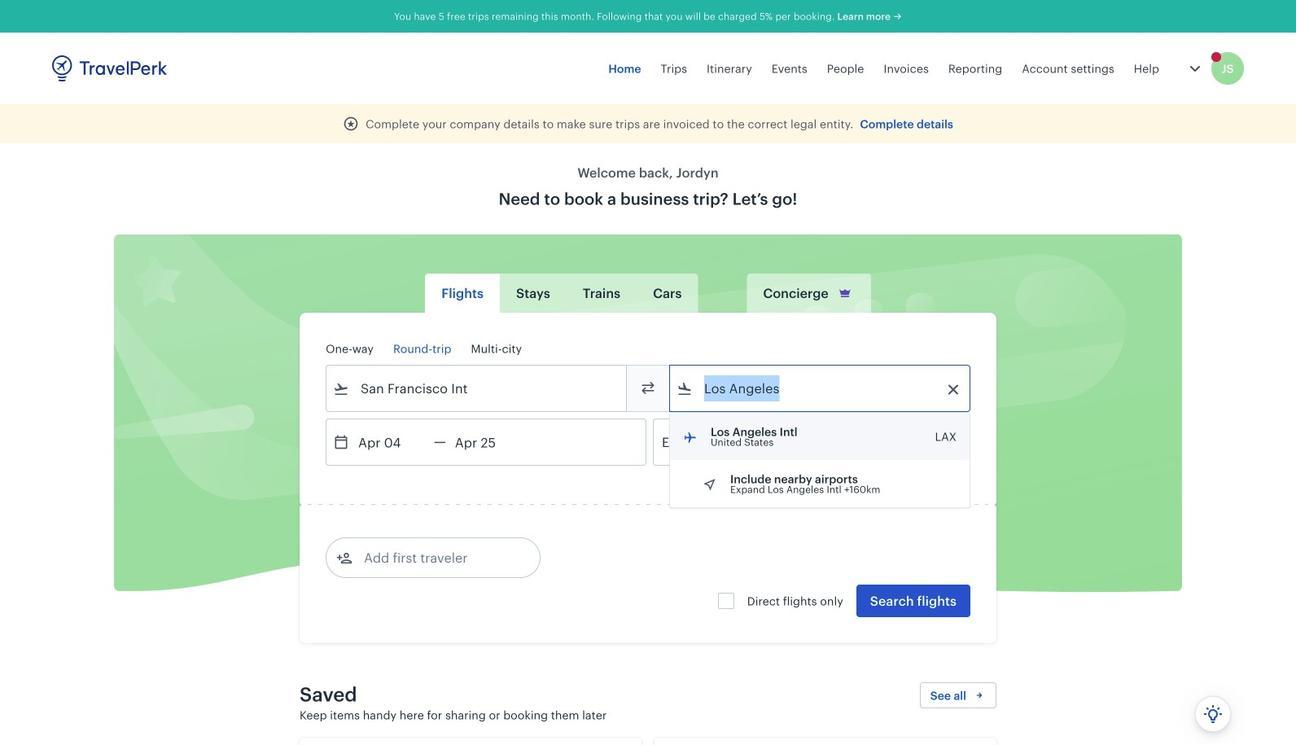 Task type: locate. For each thing, give the bounding box(es) containing it.
From search field
[[349, 376, 605, 402]]

Add first traveler search field
[[353, 545, 522, 571]]

Return text field
[[446, 419, 531, 465]]



Task type: describe. For each thing, give the bounding box(es) containing it.
To search field
[[693, 376, 949, 402]]

Depart text field
[[349, 419, 434, 465]]



